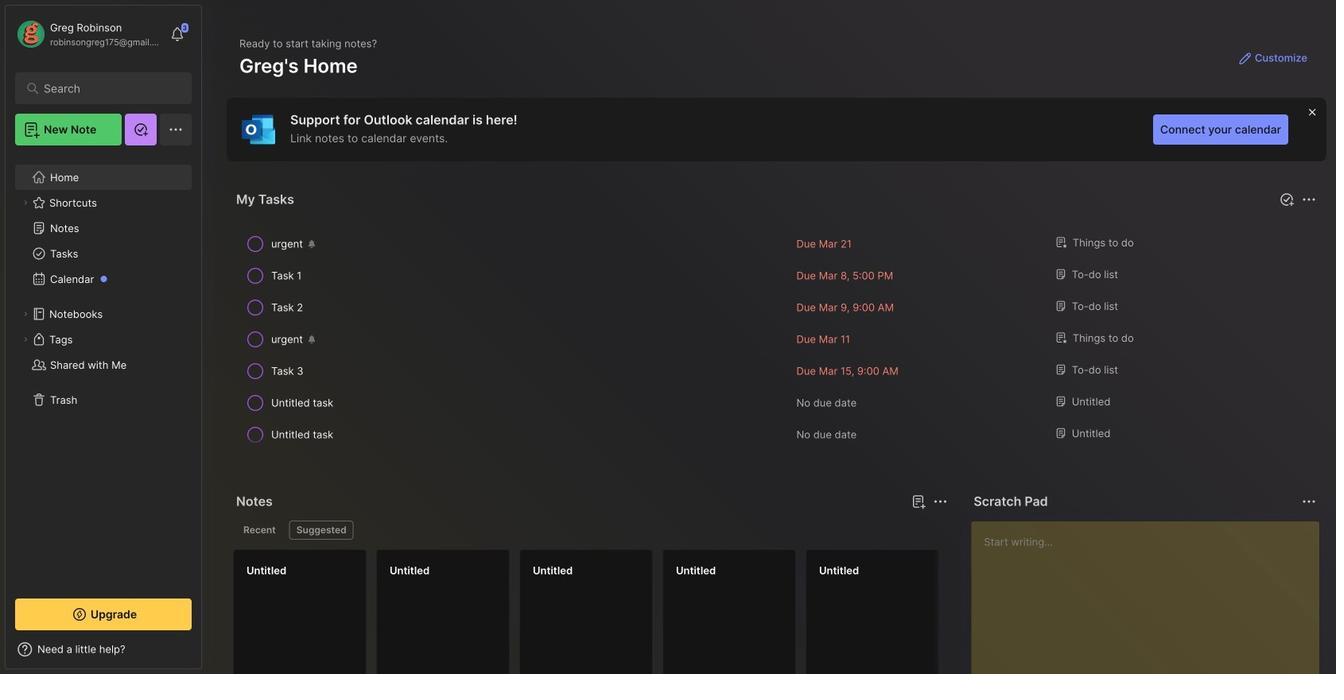 Task type: vqa. For each thing, say whether or not it's contained in the screenshot.
tree within the Main element
yes



Task type: describe. For each thing, give the bounding box(es) containing it.
WHAT'S NEW field
[[6, 637, 201, 663]]

0 horizontal spatial more actions image
[[931, 492, 950, 511]]

none search field inside main "element"
[[44, 79, 171, 98]]

tree inside main "element"
[[6, 155, 201, 585]]

expand notebooks image
[[21, 309, 30, 319]]

expand tags image
[[21, 335, 30, 344]]



Task type: locate. For each thing, give the bounding box(es) containing it.
None search field
[[44, 79, 171, 98]]

1 row group from the top
[[233, 228, 1320, 451]]

1 horizontal spatial tab
[[289, 521, 354, 540]]

Account field
[[15, 18, 162, 50]]

1 tab from the left
[[236, 521, 283, 540]]

More actions field
[[1298, 189, 1320, 211], [929, 491, 952, 513], [1298, 491, 1320, 513]]

tab
[[236, 521, 283, 540], [289, 521, 354, 540]]

row group
[[233, 228, 1320, 451], [233, 550, 1336, 675]]

2 tab from the left
[[289, 521, 354, 540]]

click to collapse image
[[201, 645, 213, 664]]

1 horizontal spatial more actions image
[[1300, 190, 1319, 209]]

1 vertical spatial more actions image
[[931, 492, 950, 511]]

0 horizontal spatial tab
[[236, 521, 283, 540]]

main element
[[0, 0, 207, 675]]

Search text field
[[44, 81, 171, 96]]

tab list
[[236, 521, 945, 540]]

more actions image
[[1300, 492, 1319, 511]]

Start writing… text field
[[984, 522, 1319, 675]]

0 vertical spatial more actions image
[[1300, 190, 1319, 209]]

0 vertical spatial row group
[[233, 228, 1320, 451]]

tree
[[6, 155, 201, 585]]

2 row group from the top
[[233, 550, 1336, 675]]

more actions image
[[1300, 190, 1319, 209], [931, 492, 950, 511]]

new task image
[[1279, 192, 1295, 208]]

1 vertical spatial row group
[[233, 550, 1336, 675]]



